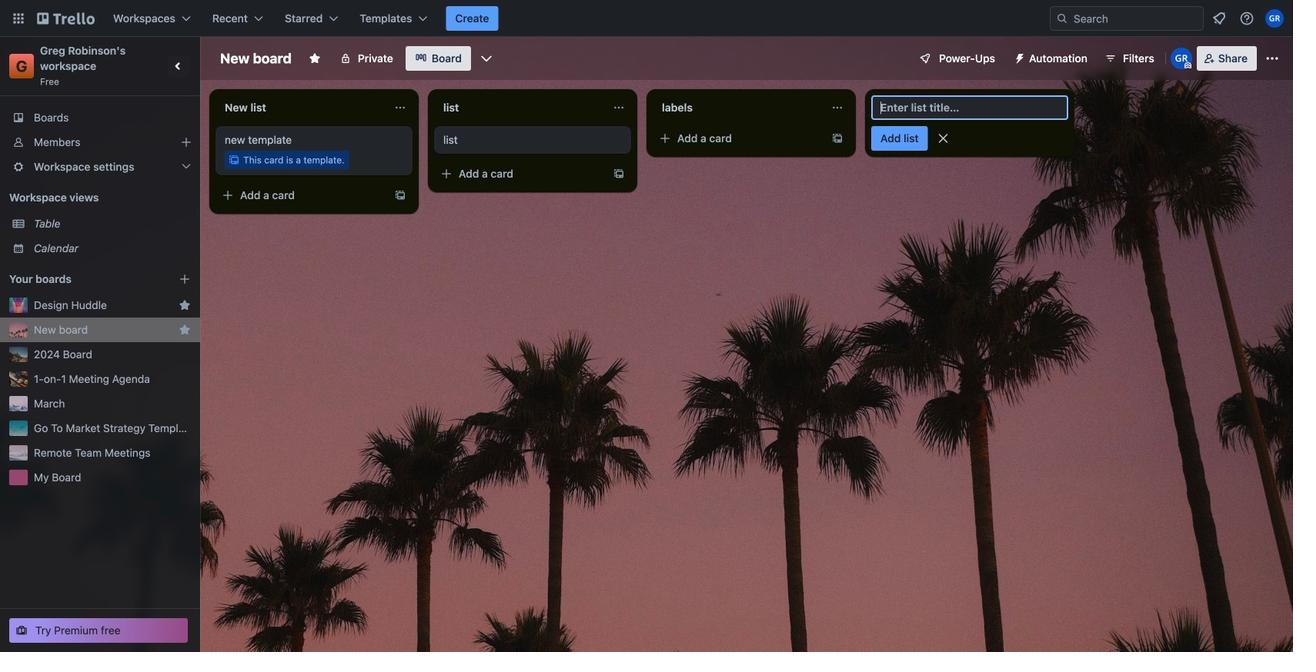 Task type: vqa. For each thing, say whether or not it's contained in the screenshot.
color: orange, title: none Element
no



Task type: locate. For each thing, give the bounding box(es) containing it.
1 vertical spatial create from template… image
[[613, 168, 625, 180]]

back to home image
[[37, 6, 95, 31]]

2 horizontal spatial create from template… image
[[832, 132, 844, 145]]

None text field
[[434, 95, 607, 120], [653, 95, 825, 120], [434, 95, 607, 120], [653, 95, 825, 120]]

2 vertical spatial create from template… image
[[394, 189, 407, 202]]

2 starred icon image from the top
[[179, 324, 191, 336]]

primary element
[[0, 0, 1293, 37]]

create from template… image
[[832, 132, 844, 145], [613, 168, 625, 180], [394, 189, 407, 202]]

1 starred icon image from the top
[[179, 299, 191, 312]]

starred icon image
[[179, 299, 191, 312], [179, 324, 191, 336]]

0 vertical spatial create from template… image
[[832, 132, 844, 145]]

search image
[[1056, 12, 1069, 25]]

1 horizontal spatial create from template… image
[[613, 168, 625, 180]]

None text field
[[216, 95, 388, 120]]

0 vertical spatial starred icon image
[[179, 299, 191, 312]]

Board name text field
[[212, 46, 299, 71]]

greg robinson (gregrobinson96) image
[[1266, 9, 1284, 28]]

1 vertical spatial starred icon image
[[179, 324, 191, 336]]

cancel list editing image
[[936, 131, 951, 146]]



Task type: describe. For each thing, give the bounding box(es) containing it.
0 notifications image
[[1210, 9, 1229, 28]]

your boards with 8 items element
[[9, 270, 156, 289]]

add board image
[[179, 273, 191, 286]]

customize views image
[[479, 51, 494, 66]]

0 horizontal spatial create from template… image
[[394, 189, 407, 202]]

Search field
[[1069, 8, 1203, 29]]

show menu image
[[1265, 51, 1280, 66]]

this member is an admin of this board. image
[[1185, 62, 1192, 69]]

workspace navigation collapse icon image
[[168, 55, 189, 77]]

open information menu image
[[1240, 11, 1255, 26]]

star or unstar board image
[[309, 52, 321, 65]]

greg robinson (gregrobinson96) image
[[1171, 48, 1192, 69]]

Enter list title… text field
[[872, 95, 1069, 120]]

sm image
[[1008, 46, 1029, 68]]



